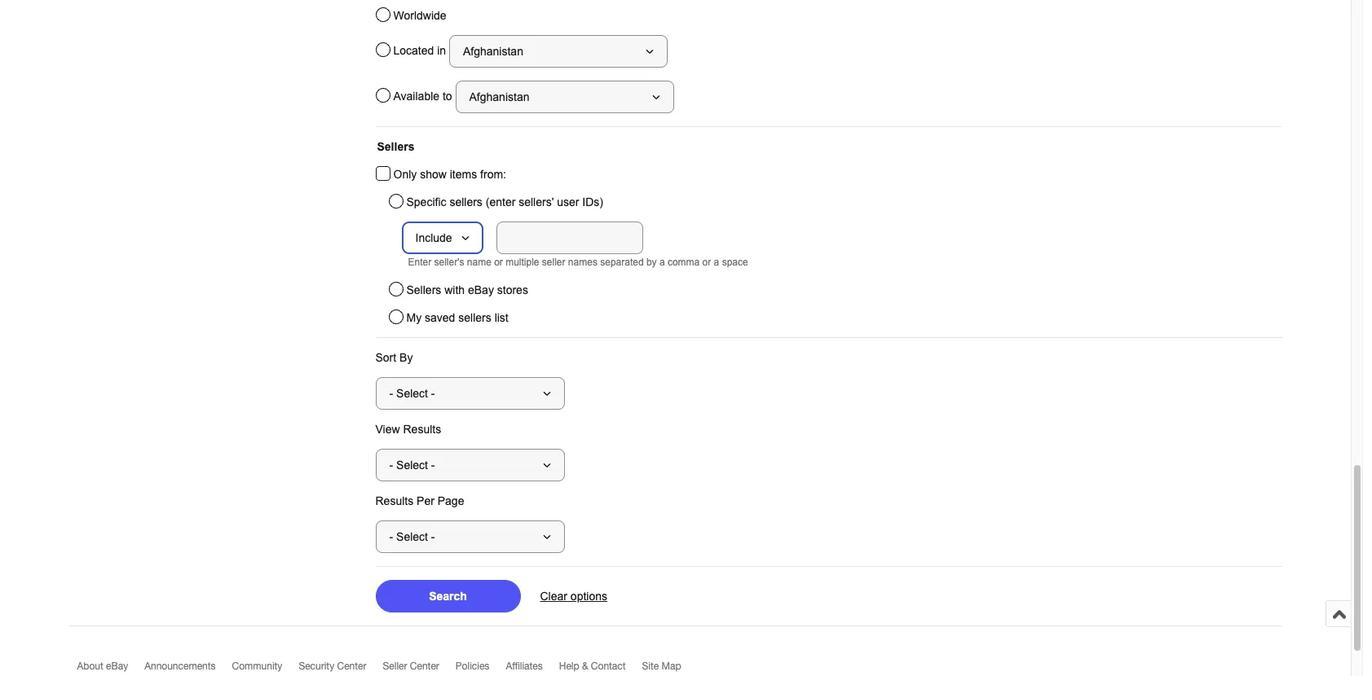 Task type: vqa. For each thing, say whether or not it's contained in the screenshot.
Seller Center link
yes



Task type: locate. For each thing, give the bounding box(es) containing it.
help
[[559, 661, 580, 673]]

only show items from:
[[394, 168, 506, 181]]

sellers for sellers
[[377, 140, 415, 153]]

located in
[[394, 44, 449, 57]]

enter seller's name or multiple seller names separated by a comma or a space
[[408, 257, 748, 268]]

2 center from the left
[[410, 661, 439, 673]]

help & contact
[[559, 661, 626, 673]]

1 horizontal spatial a
[[714, 257, 720, 268]]

center for seller center
[[410, 661, 439, 673]]

announcements
[[145, 661, 216, 673]]

multiple
[[506, 257, 540, 268]]

available
[[394, 89, 440, 102]]

center for security center
[[337, 661, 367, 673]]

or
[[494, 257, 503, 268], [703, 257, 711, 268]]

sellers
[[450, 196, 483, 209], [459, 312, 492, 325]]

0 horizontal spatial center
[[337, 661, 367, 673]]

sellers down items
[[450, 196, 483, 209]]

ebay
[[468, 284, 494, 297], [106, 661, 128, 673]]

my saved sellers list
[[407, 312, 509, 325]]

a left space
[[714, 257, 720, 268]]

site map
[[642, 661, 681, 673]]

1 horizontal spatial or
[[703, 257, 711, 268]]

located
[[394, 44, 434, 57]]

1 vertical spatial ebay
[[106, 661, 128, 673]]

sort by
[[376, 352, 413, 365]]

1 or from the left
[[494, 257, 503, 268]]

policies
[[456, 661, 490, 673]]

about ebay link
[[77, 661, 145, 677]]

0 horizontal spatial a
[[660, 257, 665, 268]]

0 horizontal spatial or
[[494, 257, 503, 268]]

my
[[407, 312, 422, 325]]

or right comma
[[703, 257, 711, 268]]

sellers left list
[[459, 312, 492, 325]]

sellers up only on the left top of the page
[[377, 140, 415, 153]]

sellers'
[[519, 196, 554, 209]]

list
[[495, 312, 509, 325]]

1 center from the left
[[337, 661, 367, 673]]

sellers
[[377, 140, 415, 153], [407, 284, 441, 297]]

1 vertical spatial results
[[376, 495, 414, 508]]

sellers down enter on the top left
[[407, 284, 441, 297]]

seller's
[[434, 257, 464, 268]]

ids)
[[583, 196, 604, 209]]

ebay right with
[[468, 284, 494, 297]]

a right by
[[660, 257, 665, 268]]

about
[[77, 661, 103, 673]]

center right security
[[337, 661, 367, 673]]

0 vertical spatial ebay
[[468, 284, 494, 297]]

clear
[[540, 590, 568, 604]]

seller
[[383, 661, 407, 673]]

center
[[337, 661, 367, 673], [410, 661, 439, 673]]

1 horizontal spatial center
[[410, 661, 439, 673]]

sellers for sellers with ebay stores
[[407, 284, 441, 297]]

a
[[660, 257, 665, 268], [714, 257, 720, 268]]

items
[[450, 168, 477, 181]]

results
[[403, 423, 441, 436], [376, 495, 414, 508]]

show
[[420, 168, 447, 181]]

specific sellers (enter sellers' user ids)
[[407, 196, 604, 209]]

announcements link
[[145, 661, 232, 677]]

1 vertical spatial sellers
[[407, 284, 441, 297]]

policies link
[[456, 661, 506, 677]]

ebay right the about
[[106, 661, 128, 673]]

center right seller
[[410, 661, 439, 673]]

results left per
[[376, 495, 414, 508]]

security
[[299, 661, 335, 673]]

view results
[[376, 423, 441, 436]]

0 vertical spatial sellers
[[377, 140, 415, 153]]

by
[[400, 352, 413, 365]]

0 vertical spatial results
[[403, 423, 441, 436]]

results right 'view'
[[403, 423, 441, 436]]

search button
[[376, 581, 521, 613]]

or right name
[[494, 257, 503, 268]]

in
[[437, 44, 446, 57]]



Task type: describe. For each thing, give the bounding box(es) containing it.
security center link
[[299, 661, 383, 677]]

comma
[[668, 257, 700, 268]]

1 horizontal spatial ebay
[[468, 284, 494, 297]]

enter
[[408, 257, 432, 268]]

options
[[571, 590, 608, 604]]

Seller ID text field
[[496, 222, 643, 254]]

names
[[568, 257, 598, 268]]

community
[[232, 661, 282, 673]]

about ebay
[[77, 661, 128, 673]]

0 horizontal spatial ebay
[[106, 661, 128, 673]]

clear options link
[[540, 590, 608, 604]]

&
[[582, 661, 588, 673]]

map
[[662, 661, 681, 673]]

(enter
[[486, 196, 516, 209]]

2 or from the left
[[703, 257, 711, 268]]

user
[[557, 196, 579, 209]]

sort
[[376, 352, 397, 365]]

seller center
[[383, 661, 439, 673]]

view
[[376, 423, 400, 436]]

page
[[438, 495, 464, 508]]

space
[[722, 257, 748, 268]]

specific
[[407, 196, 447, 209]]

site map link
[[642, 661, 698, 677]]

separated
[[600, 257, 644, 268]]

clear options
[[540, 590, 608, 604]]

only
[[394, 168, 417, 181]]

affiliates link
[[506, 661, 559, 677]]

0 vertical spatial sellers
[[450, 196, 483, 209]]

2 a from the left
[[714, 257, 720, 268]]

to
[[443, 89, 452, 102]]

site
[[642, 661, 659, 673]]

security center
[[299, 661, 367, 673]]

available to
[[394, 89, 456, 102]]

help & contact link
[[559, 661, 642, 677]]

by
[[647, 257, 657, 268]]

search
[[429, 590, 467, 604]]

1 a from the left
[[660, 257, 665, 268]]

community link
[[232, 661, 299, 677]]

contact
[[591, 661, 626, 673]]

with
[[445, 284, 465, 297]]

results per page
[[376, 495, 464, 508]]

seller center link
[[383, 661, 456, 677]]

worldwide
[[394, 9, 447, 22]]

from:
[[480, 168, 506, 181]]

stores
[[497, 284, 528, 297]]

saved
[[425, 312, 455, 325]]

per
[[417, 495, 435, 508]]

seller
[[542, 257, 566, 268]]

affiliates
[[506, 661, 543, 673]]

1 vertical spatial sellers
[[459, 312, 492, 325]]

sellers with ebay stores
[[407, 284, 528, 297]]

name
[[467, 257, 492, 268]]



